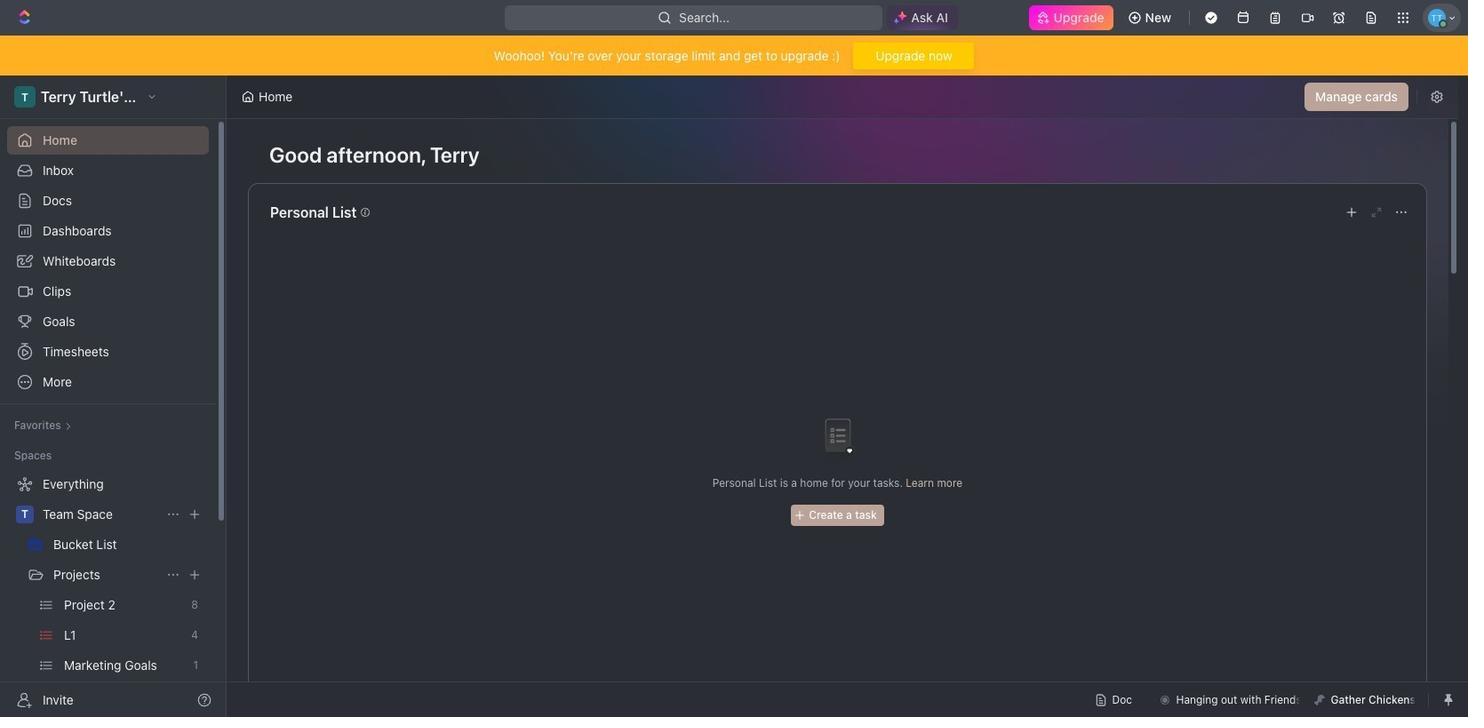 Task type: vqa. For each thing, say whether or not it's contained in the screenshot.
team space, , Element
yes



Task type: describe. For each thing, give the bounding box(es) containing it.
sidebar navigation
[[0, 76, 230, 718]]

tree inside sidebar navigation
[[7, 470, 209, 718]]



Task type: locate. For each thing, give the bounding box(es) containing it.
team space, , element
[[16, 506, 34, 524]]

drumstick bite image
[[1316, 695, 1326, 706]]

terry turtle's workspace, , element
[[14, 86, 36, 108]]

tree
[[7, 470, 209, 718]]



